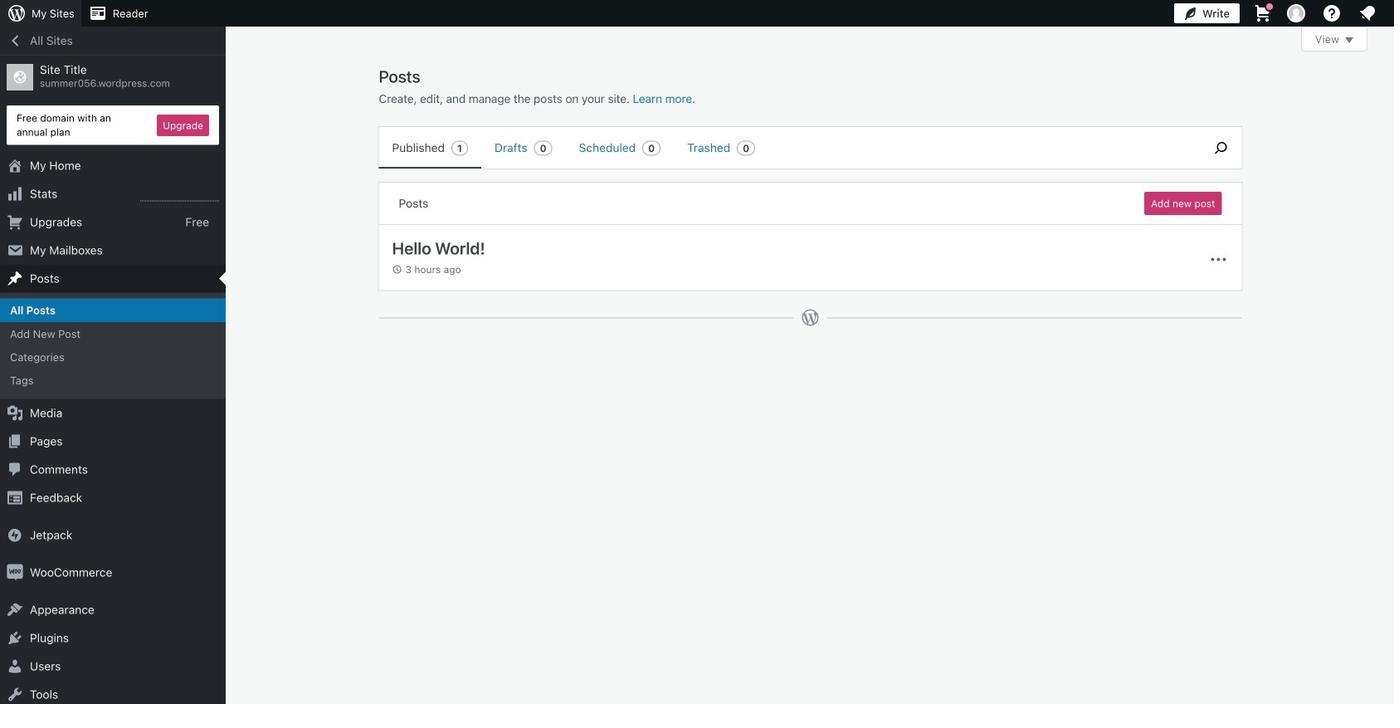 Task type: locate. For each thing, give the bounding box(es) containing it.
main content
[[378, 27, 1368, 343]]

list item
[[1387, 85, 1395, 163], [1387, 163, 1395, 240], [1387, 240, 1395, 302]]

img image
[[7, 527, 23, 543], [7, 564, 23, 581]]

None search field
[[1201, 127, 1242, 169]]

my shopping cart image
[[1254, 3, 1274, 23]]

2 img image from the top
[[7, 564, 23, 581]]

0 vertical spatial img image
[[7, 527, 23, 543]]

1 vertical spatial img image
[[7, 564, 23, 581]]

menu
[[379, 127, 1193, 169]]

highest hourly views 0 image
[[140, 191, 219, 201]]

2 list item from the top
[[1387, 163, 1395, 240]]



Task type: describe. For each thing, give the bounding box(es) containing it.
1 img image from the top
[[7, 527, 23, 543]]

toggle menu image
[[1209, 249, 1229, 269]]

help image
[[1323, 3, 1342, 23]]

closed image
[[1346, 37, 1354, 43]]

my profile image
[[1288, 4, 1306, 22]]

manage your notifications image
[[1358, 3, 1378, 23]]

open search image
[[1201, 138, 1242, 158]]

1 list item from the top
[[1387, 85, 1395, 163]]

3 list item from the top
[[1387, 240, 1395, 302]]



Task type: vqa. For each thing, say whether or not it's contained in the screenshot.
Displaying all sites. element
no



